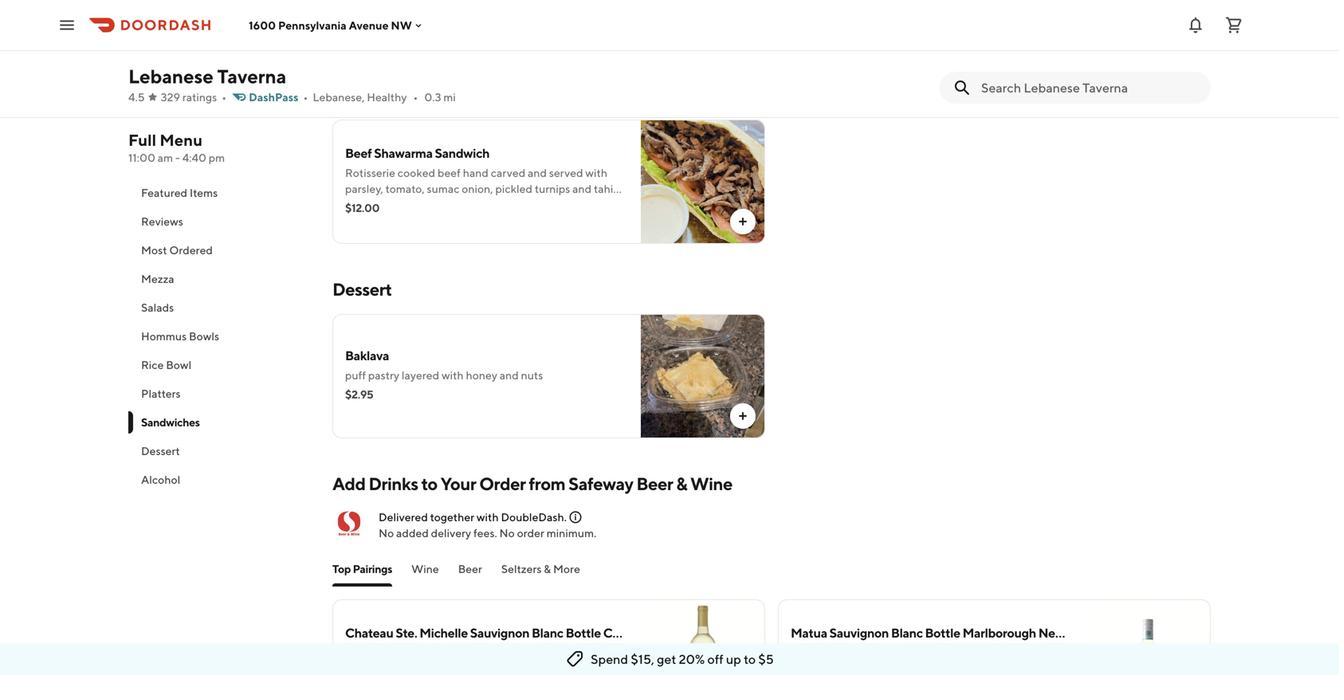 Task type: vqa. For each thing, say whether or not it's contained in the screenshot.
leftmost "ml)"
yes



Task type: locate. For each thing, give the bounding box(es) containing it.
to left your
[[421, 474, 438, 494]]

more
[[553, 563, 581, 576]]

sauce. down american
[[381, 43, 413, 57]]

beer
[[637, 474, 673, 494], [458, 563, 482, 576]]

1 horizontal spatial no
[[500, 527, 515, 540]]

2 chateau from the top
[[345, 646, 389, 660]]

served
[[464, 28, 498, 41], [549, 166, 583, 179]]

0 horizontal spatial tomato,
[[386, 182, 425, 195]]

seltzers
[[502, 563, 542, 576]]

1 vertical spatial served
[[549, 166, 583, 179]]

1 horizontal spatial served
[[549, 166, 583, 179]]

0 vertical spatial michelle
[[420, 626, 468, 641]]

top
[[333, 563, 351, 576]]

healthy
[[367, 91, 407, 104]]

-
[[175, 151, 180, 164], [409, 662, 414, 675]]

0 vertical spatial to
[[421, 474, 438, 494]]

rice bowl button
[[128, 351, 313, 380]]

0 horizontal spatial beer
[[458, 563, 482, 576]]

1 • from the left
[[222, 91, 227, 104]]

ml) inside chateau ste. michelle sauvignon blanc bottle columbia valley (750 ml) chateau ste. michelle columbia valley sauvignon blanc white wine - 750 ml
[[726, 626, 744, 641]]

beer down fees.
[[458, 563, 482, 576]]

2 horizontal spatial sauvignon
[[830, 626, 889, 641]]

and inside baklava puff pastry layered with honey and nuts $2.95
[[500, 369, 519, 382]]

no
[[379, 527, 394, 540], [500, 527, 515, 540]]

and
[[528, 166, 547, 179], [573, 182, 592, 195], [500, 369, 519, 382]]

reviews
[[141, 215, 183, 228]]

bottle
[[566, 626, 601, 641], [925, 626, 961, 641]]

bottle up spend
[[566, 626, 601, 641]]

0 horizontal spatial dessert
[[141, 445, 180, 458]]

& inside button
[[544, 563, 551, 576]]

1 horizontal spatial sauvignon
[[544, 646, 597, 660]]

1 vertical spatial columbia
[[459, 646, 508, 660]]

to
[[421, 474, 438, 494], [744, 652, 756, 667]]

- right am
[[175, 151, 180, 164]]

1 horizontal spatial &
[[677, 474, 688, 494]]

• left 0.3
[[414, 91, 418, 104]]

0 vertical spatial add item to cart image
[[737, 215, 750, 228]]

1 bottle from the left
[[566, 626, 601, 641]]

0 items, open order cart image
[[1225, 16, 1244, 35]]

served up turnips
[[549, 166, 583, 179]]

michelle up 750 at the bottom of page
[[413, 646, 457, 660]]

ordered
[[169, 244, 213, 257]]

bottle left marlborough
[[925, 626, 961, 641]]

1 horizontal spatial -
[[409, 662, 414, 675]]

0 vertical spatial -
[[175, 151, 180, 164]]

1600
[[249, 19, 276, 32]]

beer button
[[458, 561, 482, 587]]

(750 right zealand
[[1115, 626, 1142, 641]]

icon image
[[333, 509, 366, 542]]

hommus bowls button
[[128, 322, 313, 351]]

hommus
[[141, 330, 187, 343]]

2 vertical spatial and
[[500, 369, 519, 382]]

notification bell image
[[1187, 16, 1206, 35]]

add drinks to your order from safeway beer & wine
[[333, 474, 733, 494]]

0 vertical spatial beer
[[637, 474, 673, 494]]

michelle up ml
[[420, 626, 468, 641]]

0 horizontal spatial no
[[379, 527, 394, 540]]

1 horizontal spatial sauce.
[[381, 43, 413, 57]]

1 vertical spatial add item to cart image
[[737, 410, 750, 423]]

1 vertical spatial valley
[[511, 646, 542, 660]]

• for lebanese, healthy • 0.3 mi
[[414, 91, 418, 104]]

lebanese taverna
[[128, 65, 287, 88]]

add item to cart image for sandwich
[[737, 215, 750, 228]]

dessert inside button
[[141, 445, 180, 458]]

lambwich image
[[641, 0, 766, 105]]

• right ratings
[[222, 91, 227, 104]]

- inside full menu 11:00 am - 4:40 pm
[[175, 151, 180, 164]]

1 horizontal spatial valley
[[661, 626, 695, 641]]

0 horizontal spatial •
[[222, 91, 227, 104]]

0 horizontal spatial and
[[500, 369, 519, 382]]

safeway
[[569, 474, 634, 494]]

no added delivery fees. no order minimum.
[[379, 527, 597, 540]]

and up turnips
[[528, 166, 547, 179]]

1 horizontal spatial ml)
[[1144, 626, 1163, 641]]

• for 329 ratings •
[[222, 91, 227, 104]]

with inside "lambwich braised american lamb served with lettuce, tomato, yogurt sauce."
[[501, 28, 523, 41]]

0 horizontal spatial (750
[[697, 626, 724, 641]]

1 horizontal spatial bottle
[[925, 626, 961, 641]]

dessert up "baklava"
[[333, 279, 392, 300]]

minimum.
[[547, 527, 597, 540]]

tomato, down cooked
[[386, 182, 425, 195]]

alcohol
[[141, 473, 180, 486]]

0 vertical spatial &
[[677, 474, 688, 494]]

tomato, inside the "beef shawarma sandwich rotisserie cooked beef hand carved and served with parsley, tomato, sumac onion, pickled turnips and tahini sauce."
[[386, 182, 425, 195]]

new
[[1039, 626, 1065, 641]]

Item Search search field
[[982, 79, 1199, 96]]

0 horizontal spatial wine
[[379, 662, 407, 675]]

beer right 'safeway'
[[637, 474, 673, 494]]

matua
[[791, 626, 828, 641]]

columbia
[[603, 626, 658, 641], [459, 646, 508, 660]]

pairings
[[353, 563, 392, 576]]

matua sauvignon blanc bottle marlborough new zealand (750 ml) image
[[1087, 600, 1211, 675]]

0 horizontal spatial &
[[544, 563, 551, 576]]

2 bottle from the left
[[925, 626, 961, 641]]

(750 up off
[[697, 626, 724, 641]]

&
[[677, 474, 688, 494], [544, 563, 551, 576]]

0 vertical spatial and
[[528, 166, 547, 179]]

most ordered button
[[128, 236, 313, 265]]

0 vertical spatial valley
[[661, 626, 695, 641]]

0 horizontal spatial blanc
[[532, 626, 564, 641]]

and left nuts
[[500, 369, 519, 382]]

baklava
[[345, 348, 389, 363]]

11:00
[[128, 151, 155, 164]]

add
[[333, 474, 366, 494]]

seltzers & more button
[[502, 561, 581, 587]]

1 add item to cart image from the top
[[737, 215, 750, 228]]

ml) up up
[[726, 626, 744, 641]]

add item to cart image
[[737, 215, 750, 228], [737, 410, 750, 423]]

beef
[[345, 146, 372, 161]]

with up tahini
[[586, 166, 608, 179]]

0 vertical spatial tomato,
[[566, 28, 605, 41]]

chateau
[[345, 626, 394, 641], [345, 646, 389, 660]]

1 horizontal spatial beer
[[637, 474, 673, 494]]

served right lamb
[[464, 28, 498, 41]]

• right dashpass at the top left of the page
[[303, 91, 308, 104]]

$12.00
[[345, 201, 380, 215]]

sauce. down the parsley,
[[345, 198, 377, 211]]

zealand
[[1067, 626, 1113, 641]]

1 horizontal spatial (750
[[1115, 626, 1142, 641]]

1 horizontal spatial dessert
[[333, 279, 392, 300]]

2 add item to cart image from the top
[[737, 410, 750, 423]]

matua sauvignon blanc bottle marlborough new zealand (750 ml)
[[791, 626, 1163, 641]]

1 (750 from the left
[[697, 626, 724, 641]]

yogurt
[[345, 43, 379, 57]]

0 vertical spatial sauce.
[[381, 43, 413, 57]]

1 horizontal spatial •
[[303, 91, 308, 104]]

hommus bowls
[[141, 330, 219, 343]]

750
[[416, 662, 437, 675]]

1 horizontal spatial columbia
[[603, 626, 658, 641]]

nuts
[[521, 369, 543, 382]]

4:40
[[182, 151, 207, 164]]

1 ml) from the left
[[726, 626, 744, 641]]

1 chateau from the top
[[345, 626, 394, 641]]

1 vertical spatial &
[[544, 563, 551, 576]]

1 vertical spatial and
[[573, 182, 592, 195]]

3 • from the left
[[414, 91, 418, 104]]

0 vertical spatial served
[[464, 28, 498, 41]]

0 horizontal spatial sauce.
[[345, 198, 377, 211]]

rice bowl
[[141, 358, 192, 372]]

lebanese
[[128, 65, 214, 88]]

2 horizontal spatial •
[[414, 91, 418, 104]]

- inside chateau ste. michelle sauvignon blanc bottle columbia valley (750 ml) chateau ste. michelle columbia valley sauvignon blanc white wine - 750 ml
[[409, 662, 414, 675]]

1 vertical spatial -
[[409, 662, 414, 675]]

no right fees.
[[500, 527, 515, 540]]

to right up
[[744, 652, 756, 667]]

your
[[441, 474, 476, 494]]

1 vertical spatial tomato,
[[386, 182, 425, 195]]

$5
[[759, 652, 774, 667]]

seltzers & more
[[502, 563, 581, 576]]

avenue
[[349, 19, 389, 32]]

sauvignon right matua
[[830, 626, 889, 641]]

and left tahini
[[573, 182, 592, 195]]

ml) right zealand
[[1144, 626, 1163, 641]]

0 horizontal spatial bottle
[[566, 626, 601, 641]]

- left 750 at the bottom of page
[[409, 662, 414, 675]]

no down delivered
[[379, 527, 394, 540]]

1 horizontal spatial wine
[[412, 563, 439, 576]]

2 vertical spatial wine
[[379, 662, 407, 675]]

sauvignon left '$15,'
[[544, 646, 597, 660]]

0 horizontal spatial served
[[464, 28, 498, 41]]

reviews button
[[128, 207, 313, 236]]

bottle inside chateau ste. michelle sauvignon blanc bottle columbia valley (750 ml) chateau ste. michelle columbia valley sauvignon blanc white wine - 750 ml
[[566, 626, 601, 641]]

with left lettuce,
[[501, 28, 523, 41]]

beef
[[438, 166, 461, 179]]

tahini
[[594, 182, 623, 195]]

sauvignon down beer button
[[470, 626, 530, 641]]

sandwich
[[435, 146, 490, 161]]

1 horizontal spatial tomato,
[[566, 28, 605, 41]]

wine button
[[412, 561, 439, 587]]

1 vertical spatial sauce.
[[345, 198, 377, 211]]

wine inside chateau ste. michelle sauvignon blanc bottle columbia valley (750 ml) chateau ste. michelle columbia valley sauvignon blanc white wine - 750 ml
[[379, 662, 407, 675]]

with up no added delivery fees. no order minimum. at the bottom left of page
[[477, 511, 499, 524]]

0 horizontal spatial to
[[421, 474, 438, 494]]

0 horizontal spatial ml)
[[726, 626, 744, 641]]

lebanese,
[[313, 91, 365, 104]]

featured items
[[141, 186, 218, 199]]

0 vertical spatial wine
[[691, 474, 733, 494]]

onion,
[[462, 182, 493, 195]]

1 vertical spatial chateau
[[345, 646, 389, 660]]

0 vertical spatial chateau
[[345, 626, 394, 641]]

1 no from the left
[[379, 527, 394, 540]]

1 vertical spatial dessert
[[141, 445, 180, 458]]

tomato, right lettuce,
[[566, 28, 605, 41]]

1 vertical spatial beer
[[458, 563, 482, 576]]

with left honey
[[442, 369, 464, 382]]

0 horizontal spatial -
[[175, 151, 180, 164]]

served inside the "beef shawarma sandwich rotisserie cooked beef hand carved and served with parsley, tomato, sumac onion, pickled turnips and tahini sauce."
[[549, 166, 583, 179]]

2 (750 from the left
[[1115, 626, 1142, 641]]

up
[[726, 652, 742, 667]]

sauce.
[[381, 43, 413, 57], [345, 198, 377, 211]]

dessert up the alcohol
[[141, 445, 180, 458]]

chateau ste. michelle sauvignon blanc bottle columbia valley (750 ml) chateau ste. michelle columbia valley sauvignon blanc white wine - 750 ml
[[345, 626, 744, 675]]

1 horizontal spatial to
[[744, 652, 756, 667]]

top pairings
[[333, 563, 392, 576]]

wine
[[691, 474, 733, 494], [412, 563, 439, 576], [379, 662, 407, 675]]



Task type: describe. For each thing, give the bounding box(es) containing it.
$2.95
[[345, 388, 373, 401]]

1600 pennsylvania avenue nw
[[249, 19, 412, 32]]

rotisserie
[[345, 166, 396, 179]]

featured
[[141, 186, 187, 199]]

pm
[[209, 151, 225, 164]]

chateau ste. michelle sauvignon blanc bottle columbia valley (750 ml) image
[[641, 600, 766, 675]]

beef shawarma sandwich rotisserie cooked beef hand carved and served with parsley, tomato, sumac onion, pickled turnips and tahini sauce.
[[345, 146, 623, 211]]

off
[[708, 652, 724, 667]]

1 vertical spatial wine
[[412, 563, 439, 576]]

2 • from the left
[[303, 91, 308, 104]]

alcohol button
[[128, 466, 313, 494]]

from
[[529, 474, 566, 494]]

2 horizontal spatial wine
[[691, 474, 733, 494]]

served inside "lambwich braised american lamb served with lettuce, tomato, yogurt sauce."
[[464, 28, 498, 41]]

nw
[[391, 19, 412, 32]]

doubledash.
[[501, 511, 567, 524]]

fees.
[[474, 527, 497, 540]]

beef shawarma sandwich image
[[641, 120, 766, 244]]

full
[[128, 131, 156, 150]]

lamb
[[437, 28, 462, 41]]

dessert button
[[128, 437, 313, 466]]

most ordered
[[141, 244, 213, 257]]

0 horizontal spatial sauvignon
[[470, 626, 530, 641]]

most
[[141, 244, 167, 257]]

bowl
[[166, 358, 192, 372]]

together
[[430, 511, 475, 524]]

items
[[190, 186, 218, 199]]

pickled
[[496, 182, 533, 195]]

tomato, inside "lambwich braised american lamb served with lettuce, tomato, yogurt sauce."
[[566, 28, 605, 41]]

get
[[657, 652, 677, 667]]

(750 inside chateau ste. michelle sauvignon blanc bottle columbia valley (750 ml) chateau ste. michelle columbia valley sauvignon blanc white wine - 750 ml
[[697, 626, 724, 641]]

honey
[[466, 369, 498, 382]]

329
[[161, 91, 180, 104]]

added
[[396, 527, 429, 540]]

layered
[[402, 369, 440, 382]]

2 horizontal spatial and
[[573, 182, 592, 195]]

1600 pennsylvania avenue nw button
[[249, 19, 425, 32]]

white
[[345, 662, 377, 675]]

$15,
[[631, 652, 655, 667]]

delivered together with doubledash. image
[[569, 510, 583, 525]]

pennsylvania
[[278, 19, 347, 32]]

bowls
[[189, 330, 219, 343]]

braised
[[345, 28, 383, 41]]

ratings
[[182, 91, 217, 104]]

open menu image
[[57, 16, 77, 35]]

1 vertical spatial michelle
[[413, 646, 457, 660]]

0.3
[[425, 91, 441, 104]]

platters
[[141, 387, 181, 400]]

spend
[[591, 652, 629, 667]]

sauce. inside the "beef shawarma sandwich rotisserie cooked beef hand carved and served with parsley, tomato, sumac onion, pickled turnips and tahini sauce."
[[345, 198, 377, 211]]

taverna
[[217, 65, 287, 88]]

american
[[386, 28, 435, 41]]

2 horizontal spatial blanc
[[892, 626, 923, 641]]

2 ml) from the left
[[1144, 626, 1163, 641]]

1 vertical spatial ste.
[[391, 646, 411, 660]]

1 horizontal spatial blanc
[[599, 646, 628, 660]]

lambwich
[[345, 7, 404, 22]]

0 horizontal spatial columbia
[[459, 646, 508, 660]]

sandwiches
[[141, 416, 200, 429]]

sauce. inside "lambwich braised american lamb served with lettuce, tomato, yogurt sauce."
[[381, 43, 413, 57]]

salads button
[[128, 293, 313, 322]]

lambwich braised american lamb served with lettuce, tomato, yogurt sauce.
[[345, 7, 605, 57]]

2 no from the left
[[500, 527, 515, 540]]

0 horizontal spatial valley
[[511, 646, 542, 660]]

with inside baklava puff pastry layered with honey and nuts $2.95
[[442, 369, 464, 382]]

add item to cart image for pastry
[[737, 410, 750, 423]]

dashpass
[[249, 91, 299, 104]]

salads
[[141, 301, 174, 314]]

drinks
[[369, 474, 418, 494]]

delivered
[[379, 511, 428, 524]]

full menu 11:00 am - 4:40 pm
[[128, 131, 225, 164]]

dashpass •
[[249, 91, 308, 104]]

carved
[[491, 166, 526, 179]]

0 vertical spatial columbia
[[603, 626, 658, 641]]

4.5
[[128, 91, 145, 104]]

lebanese, healthy • 0.3 mi
[[313, 91, 456, 104]]

mi
[[444, 91, 456, 104]]

pastry
[[368, 369, 400, 382]]

rice
[[141, 358, 164, 372]]

am
[[158, 151, 173, 164]]

0 vertical spatial dessert
[[333, 279, 392, 300]]

1 horizontal spatial and
[[528, 166, 547, 179]]

mezza button
[[128, 265, 313, 293]]

with inside the "beef shawarma sandwich rotisserie cooked beef hand carved and served with parsley, tomato, sumac onion, pickled turnips and tahini sauce."
[[586, 166, 608, 179]]

mezza
[[141, 272, 174, 286]]

1 vertical spatial to
[[744, 652, 756, 667]]

marlborough
[[963, 626, 1037, 641]]

parsley,
[[345, 182, 384, 195]]

baklava puff pastry layered with honey and nuts $2.95
[[345, 348, 543, 401]]

shawarma
[[374, 146, 433, 161]]

ml
[[439, 662, 452, 675]]

hand
[[463, 166, 489, 179]]

order
[[517, 527, 545, 540]]

baklava image
[[641, 314, 766, 439]]

0 vertical spatial ste.
[[396, 626, 417, 641]]



